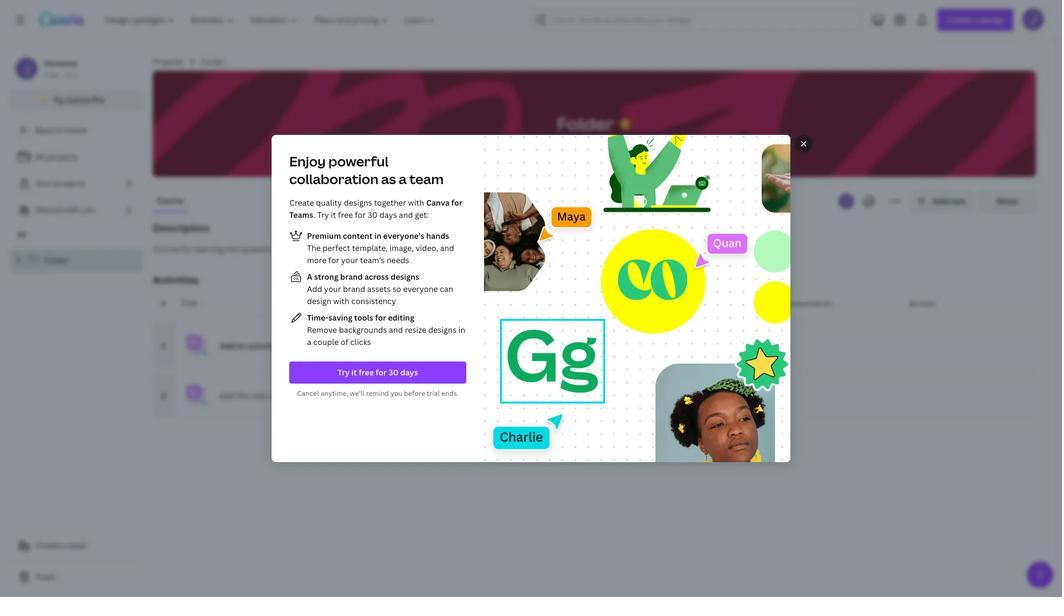 Task type: describe. For each thing, give the bounding box(es) containing it.
share
[[996, 196, 1018, 206]]

2 vertical spatial folder
[[44, 255, 68, 266]]

try it free for 30 days button
[[289, 362, 466, 384]]

the
[[307, 243, 321, 253]]

activity experience
[[759, 298, 832, 309]]

a inside enjoy powerful collaboration as a team
[[399, 170, 407, 188]]

canva inside canva for teams
[[426, 197, 450, 208]]

perfect
[[323, 243, 350, 253]]

1 vertical spatial the
[[237, 391, 249, 401]]

your inside a strong brand across designs add your brand assets so everyone can design with consistency
[[324, 284, 341, 294]]

experience
[[790, 298, 832, 309]]

more
[[307, 255, 326, 266]]

canva for teams
[[289, 197, 462, 220]]

anytime,
[[321, 389, 348, 398]]

0 horizontal spatial with
[[64, 205, 80, 215]]

canva inside button
[[66, 95, 90, 105]]

top level navigation element
[[97, 9, 444, 31]]

shared with you link
[[9, 199, 144, 221]]

content
[[343, 231, 372, 241]]

a inside button
[[62, 540, 66, 551]]

learning
[[194, 244, 224, 254]]

in inside time-saving tools for editing remove backgrounds and resize designs in a couple of clicks
[[458, 325, 465, 335]]

as
[[381, 170, 396, 188]]

try it free for 30 days
[[338, 367, 418, 378]]

activity
[[759, 298, 788, 309]]

list containing premium content in everyone's hands
[[289, 230, 466, 348]]

your projects link
[[9, 173, 144, 195]]

team inside enjoy powerful collaboration as a team
[[409, 170, 444, 188]]

activity
[[270, 391, 298, 401]]

enjoy powerful collaboration as a team
[[289, 152, 444, 188]]

of
[[341, 337, 348, 347]]

all projects link
[[9, 146, 144, 168]]

course button
[[153, 190, 188, 211]]

share button
[[979, 190, 1036, 212]]

title
[[181, 298, 198, 309]]

1 horizontal spatial try
[[317, 210, 329, 220]]

2 vertical spatial your
[[310, 391, 327, 401]]

create a team
[[35, 540, 87, 551]]

before
[[404, 389, 425, 398]]

premium
[[307, 231, 341, 241]]

collaboration
[[289, 170, 378, 188]]

editing
[[388, 313, 414, 323]]

try for try it free for 30 days
[[338, 367, 350, 378]]

create quality designs together with
[[289, 197, 426, 208]]

course
[[329, 391, 354, 401]]

enjoy
[[289, 152, 326, 170]]

add inside a strong brand across designs add your brand assets so everyone can design with consistency
[[307, 284, 322, 294]]

projects
[[153, 56, 183, 67]]

together
[[374, 197, 406, 208]]

•
[[60, 70, 63, 80]]

clicks
[[350, 337, 371, 347]]

team's
[[360, 255, 385, 266]]

everyone
[[403, 284, 438, 294]]

.
[[313, 210, 315, 220]]

the inside button
[[226, 244, 238, 254]]

. try it free for 30 days and get:
[[313, 210, 429, 220]]

a inside time-saving tools for editing remove backgrounds and resize designs in a couple of clicks
[[307, 337, 311, 347]]

course for course for learning the systems
[[153, 244, 179, 254]]

video,
[[416, 243, 438, 253]]

0 horizontal spatial to
[[55, 125, 63, 136]]

30 inside button
[[389, 367, 399, 378]]

course for learning the systems
[[153, 244, 271, 254]]

for inside button
[[181, 244, 192, 254]]

time-saving tools for editing remove backgrounds and resize designs in a couple of clicks
[[307, 313, 465, 347]]

0 vertical spatial brand
[[340, 272, 363, 282]]

team inside button
[[68, 540, 87, 551]]

so
[[393, 284, 401, 294]]

couple
[[313, 337, 339, 347]]

with inside a strong brand across designs add your brand assets so everyone can design with consistency
[[333, 296, 349, 306]]

home
[[65, 125, 87, 136]]

create a team button
[[9, 535, 144, 557]]

everyone's
[[383, 231, 424, 241]]

tools
[[354, 313, 373, 323]]

assets
[[367, 284, 391, 294]]

all for all projects
[[35, 152, 45, 162]]

hands
[[426, 231, 449, 241]]

free inside button
[[359, 367, 374, 378]]

in inside premium content in everyone's hands the perfect template, image, video, and more for your team's needs
[[374, 231, 381, 241]]

0 vertical spatial designs
[[344, 197, 372, 208]]

projects for your projects
[[54, 178, 85, 189]]

folder button
[[551, 106, 620, 141]]

and inside premium content in everyone's hands the perfect template, image, video, and more for your team's needs
[[440, 243, 454, 253]]

back to home link
[[9, 119, 144, 142]]

trash link
[[9, 566, 144, 589]]

course for course
[[157, 195, 184, 206]]

0 horizontal spatial free
[[338, 210, 353, 220]]

course for learning the systems button
[[153, 243, 1036, 256]]

time-
[[307, 313, 328, 323]]

projects link
[[153, 56, 183, 68]]

teams
[[289, 210, 313, 220]]

cancel
[[297, 389, 319, 398]]

1 vertical spatial brand
[[343, 284, 365, 294]]

2
[[162, 391, 166, 401]]

consistency
[[351, 296, 396, 306]]

0 horizontal spatial days
[[380, 210, 397, 220]]

days inside button
[[400, 367, 418, 378]]

add the next activity to your course
[[220, 391, 354, 401]]

saving
[[328, 313, 352, 323]]



Task type: locate. For each thing, give the bounding box(es) containing it.
in
[[374, 231, 381, 241], [458, 325, 465, 335]]

1 horizontal spatial folder
[[201, 56, 225, 67]]

0 horizontal spatial folder link
[[9, 249, 144, 272]]

a left couple
[[307, 337, 311, 347]]

for inside button
[[376, 367, 387, 378]]

1 vertical spatial your
[[324, 284, 341, 294]]

0 vertical spatial course
[[157, 195, 184, 206]]

0 horizontal spatial in
[[374, 231, 381, 241]]

0 vertical spatial list
[[9, 146, 144, 221]]

remind
[[366, 389, 389, 398]]

remove
[[307, 325, 337, 335]]

0 horizontal spatial create
[[35, 540, 60, 551]]

days
[[380, 210, 397, 220], [400, 367, 418, 378]]

team up trash link
[[68, 540, 87, 551]]

0 vertical spatial you
[[82, 205, 96, 215]]

free down create quality designs together with
[[338, 210, 353, 220]]

all for all
[[18, 230, 26, 240]]

0 vertical spatial all
[[35, 152, 45, 162]]

canva
[[66, 95, 90, 105], [426, 197, 450, 208]]

1 vertical spatial list
[[289, 230, 466, 348]]

back
[[35, 125, 53, 136]]

0 horizontal spatial all
[[18, 230, 26, 240]]

1 vertical spatial 30
[[389, 367, 399, 378]]

designs inside time-saving tools for editing remove backgrounds and resize designs in a couple of clicks
[[428, 325, 457, 335]]

2 horizontal spatial with
[[408, 197, 424, 208]]

resize
[[405, 325, 426, 335]]

across
[[364, 272, 389, 282]]

try for try canva pro
[[53, 95, 65, 105]]

folder link right projects "link" at the left
[[201, 56, 225, 68]]

ends.
[[441, 389, 458, 398]]

projects right your
[[54, 178, 85, 189]]

1 horizontal spatial list
[[289, 230, 466, 348]]

create inside create a team button
[[35, 540, 60, 551]]

add left next
[[220, 391, 235, 401]]

all projects
[[35, 152, 78, 162]]

1 horizontal spatial folder link
[[201, 56, 225, 68]]

your projects
[[35, 178, 85, 189]]

1 vertical spatial all
[[18, 230, 26, 240]]

list containing all projects
[[9, 146, 144, 221]]

0 vertical spatial your
[[341, 255, 358, 266]]

try canva pro button
[[9, 90, 144, 111]]

it
[[331, 210, 336, 220], [351, 367, 357, 378]]

to right the activity
[[300, 391, 308, 401]]

shared with you
[[35, 205, 96, 215]]

2 horizontal spatial try
[[338, 367, 350, 378]]

back to home
[[35, 125, 87, 136]]

1 vertical spatial 1
[[162, 341, 166, 351]]

your
[[35, 178, 52, 189]]

1 vertical spatial designs
[[391, 272, 419, 282]]

try right .
[[317, 210, 329, 220]]

and
[[399, 210, 413, 220], [440, 243, 454, 253], [389, 325, 403, 335]]

powerful
[[328, 152, 389, 170]]

designs inside a strong brand across designs add your brand assets so everyone can design with consistency
[[391, 272, 419, 282]]

trash
[[35, 572, 56, 582]]

1 vertical spatial projects
[[54, 178, 85, 189]]

you down your projects link
[[82, 205, 96, 215]]

folder link down "shared with you" link
[[9, 249, 144, 272]]

0 vertical spatial 1
[[73, 70, 77, 80]]

with right shared
[[64, 205, 80, 215]]

for
[[451, 197, 462, 208], [355, 210, 366, 220], [181, 244, 192, 254], [328, 255, 339, 266], [375, 313, 386, 323], [376, 367, 387, 378]]

folder link
[[201, 56, 225, 68], [9, 249, 144, 272]]

to right back
[[55, 125, 63, 136]]

1 vertical spatial in
[[458, 325, 465, 335]]

1 horizontal spatial in
[[458, 325, 465, 335]]

folder
[[201, 56, 225, 67], [557, 111, 614, 135], [44, 255, 68, 266]]

0 horizontal spatial designs
[[344, 197, 372, 208]]

try canva pro
[[53, 95, 105, 105]]

#
[[161, 298, 166, 309]]

shared
[[35, 205, 62, 215]]

activities
[[153, 273, 199, 287]]

course inside button
[[157, 195, 184, 206]]

a
[[399, 170, 407, 188], [307, 337, 311, 347], [62, 540, 66, 551]]

we'll
[[350, 389, 365, 398]]

and left get:
[[399, 210, 413, 220]]

projects for all projects
[[47, 152, 78, 162]]

list
[[9, 146, 144, 221], [289, 230, 466, 348]]

1 vertical spatial create
[[35, 540, 60, 551]]

team
[[409, 170, 444, 188], [68, 540, 87, 551]]

you
[[82, 205, 96, 215], [390, 389, 402, 398]]

2 vertical spatial try
[[338, 367, 350, 378]]

0 vertical spatial projects
[[47, 152, 78, 162]]

designs
[[344, 197, 372, 208], [391, 272, 419, 282], [428, 325, 457, 335]]

0 horizontal spatial team
[[68, 540, 87, 551]]

folder inside button
[[557, 111, 614, 135]]

0 horizontal spatial folder
[[44, 255, 68, 266]]

and down hands
[[440, 243, 454, 253]]

1 right •
[[73, 70, 77, 80]]

1 horizontal spatial with
[[333, 296, 349, 306]]

course inside button
[[153, 244, 179, 254]]

free
[[44, 70, 58, 80]]

1 vertical spatial free
[[359, 367, 374, 378]]

1 horizontal spatial all
[[35, 152, 45, 162]]

days down together
[[380, 210, 397, 220]]

0 vertical spatial to
[[55, 125, 63, 136]]

with up get:
[[408, 197, 424, 208]]

in up template,
[[374, 231, 381, 241]]

1 vertical spatial folder
[[557, 111, 614, 135]]

your down the perfect in the left top of the page
[[341, 255, 358, 266]]

0 vertical spatial a
[[399, 170, 407, 188]]

course up description
[[157, 195, 184, 206]]

0 vertical spatial create
[[289, 197, 314, 208]]

1 vertical spatial days
[[400, 367, 418, 378]]

1 down #
[[162, 341, 166, 351]]

0 vertical spatial days
[[380, 210, 397, 220]]

0 vertical spatial it
[[331, 210, 336, 220]]

1 horizontal spatial a
[[307, 337, 311, 347]]

30
[[368, 210, 378, 220], [389, 367, 399, 378]]

personal
[[44, 58, 77, 69]]

trial
[[427, 389, 440, 398]]

1 horizontal spatial free
[[359, 367, 374, 378]]

1 vertical spatial add
[[220, 391, 235, 401]]

it down quality
[[331, 210, 336, 220]]

course down description
[[153, 244, 179, 254]]

systems
[[240, 244, 271, 254]]

1 vertical spatial canva
[[426, 197, 450, 208]]

backgrounds
[[339, 325, 387, 335]]

1 horizontal spatial designs
[[391, 272, 419, 282]]

1 horizontal spatial you
[[390, 389, 402, 398]]

0 horizontal spatial canva
[[66, 95, 90, 105]]

strong
[[314, 272, 338, 282]]

create for create a team
[[35, 540, 60, 551]]

0 horizontal spatial add
[[220, 391, 235, 401]]

2 vertical spatial and
[[389, 325, 403, 335]]

a
[[307, 272, 312, 282]]

with
[[408, 197, 424, 208], [64, 205, 80, 215], [333, 296, 349, 306]]

None search field
[[531, 9, 863, 31]]

0 vertical spatial in
[[374, 231, 381, 241]]

0 horizontal spatial list
[[9, 146, 144, 221]]

1 vertical spatial team
[[68, 540, 87, 551]]

1 horizontal spatial days
[[400, 367, 418, 378]]

0 vertical spatial add
[[307, 284, 322, 294]]

add up design
[[307, 284, 322, 294]]

try
[[53, 95, 65, 105], [317, 210, 329, 220], [338, 367, 350, 378]]

canva left pro in the left top of the page
[[66, 95, 90, 105]]

for inside premium content in everyone's hands the perfect template, image, video, and more for your team's needs
[[328, 255, 339, 266]]

try down •
[[53, 95, 65, 105]]

1 vertical spatial you
[[390, 389, 402, 398]]

with up saving at the left bottom
[[333, 296, 349, 306]]

needs
[[387, 255, 409, 266]]

30 up cancel anytime, we'll remind you before trial ends.
[[389, 367, 399, 378]]

quality
[[316, 197, 342, 208]]

for inside time-saving tools for editing remove backgrounds and resize designs in a couple of clicks
[[375, 313, 386, 323]]

your left course
[[310, 391, 327, 401]]

pro
[[92, 95, 105, 105]]

1 horizontal spatial 1
[[162, 341, 166, 351]]

template,
[[352, 243, 388, 253]]

2 vertical spatial a
[[62, 540, 66, 551]]

your inside premium content in everyone's hands the perfect template, image, video, and more for your team's needs
[[341, 255, 358, 266]]

1 vertical spatial folder link
[[9, 249, 144, 272]]

you left before
[[390, 389, 402, 398]]

create for create quality designs together with
[[289, 197, 314, 208]]

and for . try it free for 30 days and get:
[[399, 210, 413, 220]]

0 horizontal spatial a
[[62, 540, 66, 551]]

free up we'll
[[359, 367, 374, 378]]

designs right resize
[[428, 325, 457, 335]]

designs up . try it free for 30 days and get:
[[344, 197, 372, 208]]

free
[[338, 210, 353, 220], [359, 367, 374, 378]]

2 horizontal spatial designs
[[428, 325, 457, 335]]

1 horizontal spatial team
[[409, 170, 444, 188]]

1 vertical spatial course
[[153, 244, 179, 254]]

1 vertical spatial and
[[440, 243, 454, 253]]

0 horizontal spatial 30
[[368, 210, 378, 220]]

2 horizontal spatial folder
[[557, 111, 614, 135]]

projects down back to home
[[47, 152, 78, 162]]

design
[[307, 296, 331, 306]]

1 horizontal spatial canva
[[426, 197, 450, 208]]

it up we'll
[[351, 367, 357, 378]]

0 vertical spatial canva
[[66, 95, 90, 105]]

1 horizontal spatial create
[[289, 197, 314, 208]]

and inside time-saving tools for editing remove backgrounds and resize designs in a couple of clicks
[[389, 325, 403, 335]]

0 horizontal spatial try
[[53, 95, 65, 105]]

0 vertical spatial 30
[[368, 210, 378, 220]]

access
[[909, 298, 936, 309]]

image,
[[390, 243, 414, 253]]

0 vertical spatial and
[[399, 210, 413, 220]]

1 vertical spatial try
[[317, 210, 329, 220]]

in right resize
[[458, 325, 465, 335]]

1 horizontal spatial to
[[300, 391, 308, 401]]

the
[[226, 244, 238, 254], [237, 391, 249, 401]]

the left next
[[237, 391, 249, 401]]

to
[[55, 125, 63, 136], [300, 391, 308, 401]]

and down editing
[[389, 325, 403, 335]]

1 horizontal spatial add
[[307, 284, 322, 294]]

2 vertical spatial designs
[[428, 325, 457, 335]]

course
[[157, 195, 184, 206], [153, 244, 179, 254]]

0 vertical spatial the
[[226, 244, 238, 254]]

0 vertical spatial team
[[409, 170, 444, 188]]

a right as
[[399, 170, 407, 188]]

0 vertical spatial folder
[[201, 56, 225, 67]]

create up teams
[[289, 197, 314, 208]]

your down strong
[[324, 284, 341, 294]]

1
[[73, 70, 77, 80], [162, 341, 166, 351]]

1 horizontal spatial it
[[351, 367, 357, 378]]

0 horizontal spatial you
[[82, 205, 96, 215]]

get:
[[415, 210, 429, 220]]

team up get:
[[409, 170, 444, 188]]

0 vertical spatial free
[[338, 210, 353, 220]]

try up anytime,
[[338, 367, 350, 378]]

canva up get:
[[426, 197, 450, 208]]

free •
[[44, 70, 63, 80]]

1 vertical spatial to
[[300, 391, 308, 401]]

premium content in everyone's hands the perfect template, image, video, and more for your team's needs
[[307, 231, 454, 266]]

a up trash link
[[62, 540, 66, 551]]

designs up the so
[[391, 272, 419, 282]]

and for time-saving tools for editing remove backgrounds and resize designs in a couple of clicks
[[389, 325, 403, 335]]

days up before
[[400, 367, 418, 378]]

0 horizontal spatial 1
[[73, 70, 77, 80]]

30 down create quality designs together with
[[368, 210, 378, 220]]

create up trash
[[35, 540, 60, 551]]

1 horizontal spatial 30
[[389, 367, 399, 378]]

0 vertical spatial folder link
[[201, 56, 225, 68]]

0 vertical spatial try
[[53, 95, 65, 105]]

next
[[251, 391, 268, 401]]

for inside canva for teams
[[451, 197, 462, 208]]

can
[[440, 284, 453, 294]]

a strong brand across designs add your brand assets so everyone can design with consistency
[[307, 272, 453, 306]]

add
[[307, 284, 322, 294], [220, 391, 235, 401]]

2 horizontal spatial a
[[399, 170, 407, 188]]

description
[[153, 221, 210, 235]]

brand
[[340, 272, 363, 282], [343, 284, 365, 294]]

it inside button
[[351, 367, 357, 378]]

the right learning
[[226, 244, 238, 254]]

brand right strong
[[340, 272, 363, 282]]

your
[[341, 255, 358, 266], [324, 284, 341, 294], [310, 391, 327, 401]]

0 horizontal spatial it
[[331, 210, 336, 220]]

1 vertical spatial a
[[307, 337, 311, 347]]

brand up consistency
[[343, 284, 365, 294]]



Task type: vqa. For each thing, say whether or not it's contained in the screenshot.
CAN in the left of the page
yes



